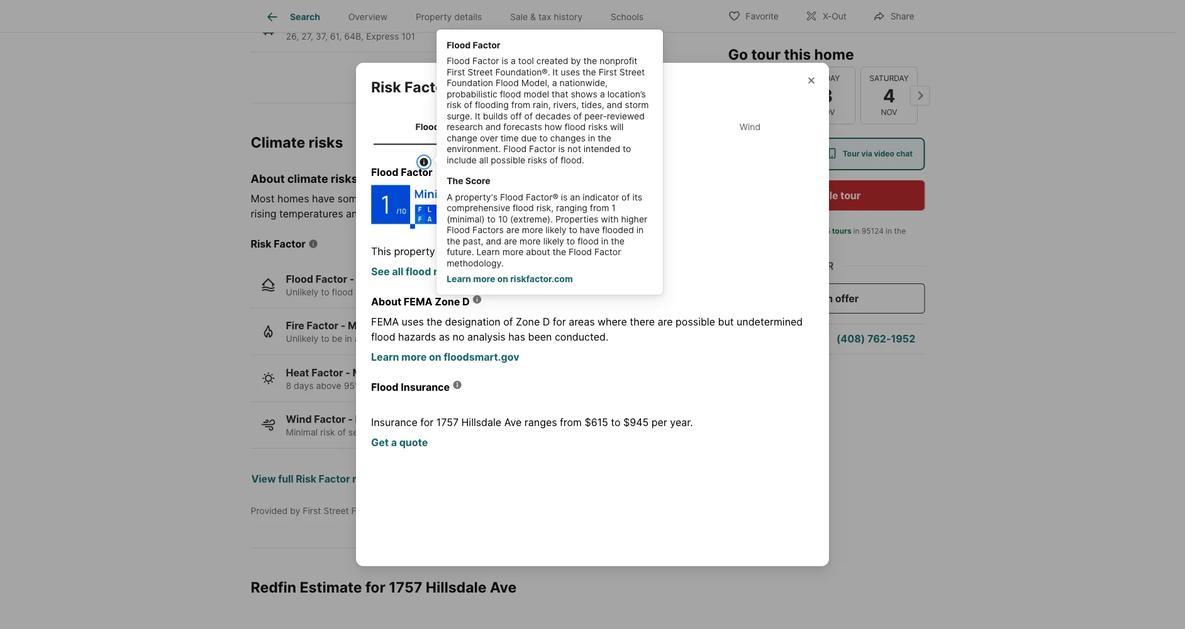 Task type: locate. For each thing, give the bounding box(es) containing it.
tab list
[[251, 0, 668, 32], [371, 109, 814, 145]]

16
[[443, 381, 452, 392]]

factor inside heat factor - moderate 8 days above 95° expected this year, 16 days in 30 years
[[312, 367, 343, 379]]

due
[[521, 133, 537, 143], [678, 193, 696, 205]]

1 horizontal spatial have
[[580, 225, 600, 236]]

flood inside flood factor - minimal unlikely to flood in next 30 years
[[286, 273, 313, 286]]

0 vertical spatial risk factor
[[371, 78, 450, 96]]

created
[[537, 56, 568, 66]]

flood.
[[561, 155, 584, 165]]

fema up wildfire on the left of the page
[[371, 316, 399, 329]]

factor inside view full risk factor report button
[[319, 473, 350, 486]]

search link
[[265, 9, 320, 25]]

risk inside most homes have some risk of natural disasters, and may be impacted by climate change due to rising temperatures and sea levels.
[[366, 193, 383, 205]]

1 vertical spatial fema
[[371, 316, 399, 329]]

minimal for flood factor - minimal
[[357, 273, 396, 286]]

moderate
[[353, 367, 400, 379]]

next right winds
[[426, 428, 444, 439]]

nov inside saturday 4 nov
[[881, 108, 897, 117]]

start
[[795, 293, 819, 305]]

risk right full
[[296, 473, 316, 486]]

0 vertical spatial risk
[[371, 78, 401, 96]]

0 vertical spatial tour
[[752, 45, 781, 63]]

rivers,
[[553, 100, 579, 110]]

foundation®.
[[496, 67, 550, 77]]

option
[[728, 138, 817, 171]]

minimal up wildfire on the left of the page
[[348, 320, 387, 333]]

start an offer
[[795, 293, 859, 305]]

provided
[[251, 507, 288, 517]]

rain,
[[533, 100, 551, 110]]

days down 'heat'
[[294, 381, 314, 392]]

about inside risk factor dialog
[[371, 296, 402, 308]]

factor down fire tab
[[529, 144, 556, 154]]

1 vertical spatial have
[[580, 225, 600, 236]]

insurance down 'learn more on floodsmart.gov'
[[401, 382, 450, 394]]

0 horizontal spatial tour
[[752, 45, 781, 63]]

insurance up get a quote at bottom
[[371, 417, 418, 429]]

1 horizontal spatial from
[[560, 417, 582, 429]]

0 horizontal spatial be
[[332, 334, 343, 345]]

unlikely inside flood factor - minimal unlikely to flood in next 30 years
[[286, 287, 319, 298]]

with
[[601, 214, 619, 225]]

1 vertical spatial be
[[332, 334, 343, 345]]

2 horizontal spatial on
[[497, 274, 508, 285]]

possible left but
[[676, 316, 715, 329]]

uses up nationwide,
[[561, 67, 580, 77]]

due right its
[[678, 193, 696, 205]]

insurance for 1757 hillsdale ave ranges from $615 to $945 per year.
[[371, 417, 693, 429]]

factor down "flooded"
[[595, 247, 621, 258]]

1 horizontal spatial nov
[[881, 108, 897, 117]]

this left home on the right of the page
[[784, 45, 811, 63]]

conducted.
[[555, 331, 609, 344]]

as
[[439, 331, 450, 344]]

next down properties
[[569, 246, 589, 258]]

wind inside tab
[[740, 121, 761, 132]]

fire factor - minimal unlikely to be in a wildfire in next 30 years
[[286, 320, 462, 345]]

overview tab
[[334, 2, 402, 32]]

a up that
[[552, 78, 557, 88]]

flood inside fema uses the designation of zone d for areas where there are possible but undetermined flood hazards as no analysis has been conducted.
[[371, 331, 396, 344]]

learn more on floodsmart.gov link
[[371, 351, 519, 364]]

be right may
[[527, 193, 539, 205]]

risks down fire tab
[[528, 155, 547, 165]]

1 horizontal spatial foundation
[[447, 78, 493, 88]]

see
[[371, 266, 390, 278]]

flood
[[447, 40, 471, 50], [447, 56, 470, 66], [496, 78, 519, 88], [416, 121, 440, 132], [504, 144, 527, 154], [371, 166, 399, 179], [500, 192, 523, 203], [447, 225, 470, 236], [569, 247, 592, 258], [286, 273, 313, 286], [371, 382, 399, 394]]

1 unlikely from the top
[[286, 287, 319, 298]]

minimal inside fire factor - minimal unlikely to be in a wildfire in next 30 years
[[348, 320, 387, 333]]

fire inside tab
[[527, 121, 543, 132]]

home
[[814, 45, 854, 63]]

higher
[[621, 214, 648, 225]]

d
[[462, 296, 470, 308], [543, 316, 550, 329]]

an left offer
[[821, 293, 833, 305]]

1 horizontal spatial be
[[527, 193, 539, 205]]

of inside the score a property's flood factor® is an indicator of its comprehensive flood risk, ranging from 1 (minimal) to 10 (extreme). properties with higher flood factors are more likely to have flooded in the past, and are more likely to flood in the future. learn more about the flood factor methodology. learn more on riskfactor.com
[[622, 192, 630, 203]]

nov for 4
[[881, 108, 897, 117]]

2 vertical spatial risk
[[296, 473, 316, 486]]

favorite
[[746, 11, 779, 22]]

None button
[[736, 67, 793, 125], [798, 67, 855, 125], [860, 67, 918, 125], [736, 67, 793, 125], [798, 67, 855, 125], [860, 67, 918, 125]]

flood factor
[[447, 40, 501, 50], [371, 166, 433, 179]]

minimal for wind factor - minimal
[[355, 414, 394, 426]]

fema uses the designation of zone d for areas where there are possible but undetermined flood hazards as no analysis has been conducted.
[[371, 316, 803, 344]]

change
[[447, 133, 478, 143], [640, 193, 675, 205]]

first down nonprofit
[[599, 67, 617, 77]]

0 horizontal spatial it
[[475, 111, 481, 121]]

0 horizontal spatial risk
[[251, 238, 272, 250]]

minimal inside flood factor - minimal unlikely to flood in next 30 years
[[357, 273, 396, 286]]

0 vertical spatial tab list
[[251, 0, 668, 32]]

0 horizontal spatial uses
[[402, 316, 424, 329]]

101
[[402, 31, 415, 42]]

via
[[862, 149, 872, 159]]

first up probabilistic
[[447, 67, 465, 77]]

by inside flood factor is a tool created by the nonprofit first street foundation®. it uses the first street foundation flood model, a nationwide, probabilistic flood model that shows a location's risk of flooding from rain, rivers, tides, and storm surge. it builds off of decades of peer-reviewed research and forecasts how flood risks will change over time due to changes in the environment. flood factor is not intended to include all possible risks of flood.
[[571, 56, 581, 66]]

flood factor - minimal unlikely to flood in next 30 years
[[286, 273, 422, 298]]

risk inside dialog
[[371, 78, 401, 96]]

see all flood risk data on riskfactor.com
[[371, 266, 565, 278]]

unlikely for flood
[[286, 287, 319, 298]]

1757
[[437, 417, 459, 429], [389, 580, 422, 597]]

d up been
[[543, 316, 550, 329]]

tour via video chat option
[[817, 138, 925, 171]]

0 vertical spatial for
[[553, 316, 566, 329]]

0 vertical spatial foundation
[[447, 78, 493, 88]]

where
[[598, 316, 627, 329]]

- for wind
[[348, 414, 353, 426]]

more down methodology.
[[473, 274, 495, 285]]

fire
[[527, 121, 543, 132], [286, 320, 304, 333]]

0 vertical spatial ave
[[504, 417, 522, 429]]

property details tab
[[402, 2, 496, 32]]

have down properties
[[580, 225, 600, 236]]

years right quote
[[460, 428, 483, 439]]

nov down the 3
[[819, 108, 835, 117]]

0 horizontal spatial possible
[[491, 155, 526, 165]]

next inside wind factor - minimal minimal risk of severe winds over next 30 years
[[426, 428, 444, 439]]

about fema zone d
[[371, 296, 470, 308]]

out
[[832, 11, 847, 22]]

riskfactor.com
[[493, 266, 565, 278], [510, 274, 573, 285]]

tab
[[589, 111, 697, 143]]

0 vertical spatial change
[[447, 133, 478, 143]]

30 left as at the bottom of page
[[425, 334, 436, 345]]

be left wildfire on the left of the page
[[332, 334, 343, 345]]

include
[[447, 155, 477, 165]]

and down factors
[[486, 236, 502, 247]]

1 vertical spatial fire
[[286, 320, 304, 333]]

learn
[[477, 247, 500, 258], [447, 274, 471, 285], [371, 351, 399, 364]]

1 horizontal spatial zone
[[516, 316, 540, 329]]

1 horizontal spatial tour
[[841, 189, 861, 202]]

$615
[[585, 417, 608, 429]]

fire left how
[[527, 121, 543, 132]]

1 vertical spatial by
[[589, 193, 600, 205]]

factor left report
[[319, 473, 350, 486]]

about down see
[[371, 296, 402, 308]]

from
[[511, 100, 531, 110], [590, 203, 609, 214], [560, 417, 582, 429]]

d inside fema uses the designation of zone d for areas where there are possible but undetermined flood hazards as no analysis has been conducted.
[[543, 316, 550, 329]]

uses
[[561, 67, 580, 77], [402, 316, 424, 329]]

1 vertical spatial possible
[[676, 316, 715, 329]]

1 vertical spatial this
[[403, 381, 418, 392]]

a left wildfire on the left of the page
[[355, 334, 360, 345]]

1 vertical spatial risk
[[251, 238, 272, 250]]

factor down flood factor - minimal unlikely to flood in next 30 years
[[307, 320, 339, 333]]

- down flood factor - minimal unlikely to flood in next 30 years
[[341, 320, 346, 333]]

(408)
[[837, 333, 865, 345]]

zone up designation
[[435, 296, 460, 308]]

1 vertical spatial from
[[590, 203, 609, 214]]

go
[[728, 45, 748, 63]]

uses up hazards
[[402, 316, 424, 329]]

30 right last
[[772, 238, 782, 247]]

1 horizontal spatial risk
[[296, 473, 316, 486]]

storm
[[625, 100, 649, 110]]

30 right quote
[[447, 428, 458, 439]]

1 vertical spatial flood factor
[[371, 166, 433, 179]]

0 horizontal spatial learn
[[371, 351, 399, 364]]

forecasts
[[504, 122, 542, 132]]

over up environment.
[[480, 133, 498, 143]]

8
[[286, 381, 291, 392]]

for
[[553, 316, 566, 329], [421, 417, 434, 429], [366, 580, 386, 597]]

2 horizontal spatial risk
[[371, 78, 401, 96]]

years up learn more on floodsmart.gov "link"
[[439, 334, 462, 345]]

0 horizontal spatial this
[[403, 381, 418, 392]]

heat
[[286, 367, 309, 379]]

0 horizontal spatial fire
[[286, 320, 304, 333]]

hillsdale
[[462, 417, 502, 429], [426, 580, 487, 597]]

0 vertical spatial be
[[527, 193, 539, 205]]

1 horizontal spatial fire
[[527, 121, 543, 132]]

a
[[447, 192, 453, 203]]

from left the $615
[[560, 417, 582, 429]]

on inside the score a property's flood factor® is an indicator of its comprehensive flood risk, ranging from 1 (minimal) to 10 (extreme). properties with higher flood factors are more likely to have flooded in the past, and are more likely to flood in the future. learn more about the flood factor methodology. learn more on riskfactor.com
[[497, 274, 508, 285]]

uses inside flood factor is a tool created by the nonprofit first street foundation®. it uses the first street foundation flood model, a nationwide, probabilistic flood model that shows a location's risk of flooding from rain, rivers, tides, and storm surge. it builds off of decades of peer-reviewed research and forecasts how flood risks will change over time due to changes in the environment. flood factor is not intended to include all possible risks of flood.
[[561, 67, 580, 77]]

next left as at the bottom of page
[[405, 334, 423, 345]]

full
[[278, 473, 294, 486]]

fire inside fire factor - minimal unlikely to be in a wildfire in next 30 years
[[286, 320, 304, 333]]

search
[[290, 11, 320, 22]]

x-out
[[823, 11, 847, 22]]

0 horizontal spatial foundation
[[351, 507, 398, 517]]

for left areas
[[553, 316, 566, 329]]

x-out button
[[795, 3, 857, 29]]

factor up flood tab
[[405, 78, 450, 96]]

2 vertical spatial by
[[290, 507, 300, 517]]

0 vertical spatial possible
[[491, 155, 526, 165]]

0 horizontal spatial from
[[511, 100, 531, 110]]

start an offer button
[[728, 284, 925, 314]]

change down research in the top left of the page
[[447, 133, 478, 143]]

reviewed
[[607, 111, 645, 121]]

of inside fema uses the designation of zone d for areas where there are possible but undetermined flood hazards as no analysis has been conducted.
[[503, 316, 513, 329]]

about for about climate risks
[[251, 172, 285, 186]]

more down hazards
[[402, 351, 427, 364]]

tour via video chat
[[843, 149, 913, 159]]

intended
[[584, 144, 620, 154]]

flood tab
[[374, 111, 481, 143]]

0 horizontal spatial an
[[570, 192, 580, 203]]

have up temperatures at top
[[312, 193, 335, 205]]

1 horizontal spatial this
[[784, 45, 811, 63]]

undetermined
[[737, 316, 803, 329]]

tours
[[832, 227, 852, 236]]

2 nov from the left
[[881, 108, 897, 117]]

next inside risk factor dialog
[[569, 246, 589, 258]]

street
[[468, 67, 493, 77], [620, 67, 645, 77], [324, 507, 349, 517]]

0 vertical spatial wind
[[740, 121, 761, 132]]

shows
[[571, 89, 598, 99]]

possible down time on the left top
[[491, 155, 526, 165]]

0 horizontal spatial 1757
[[389, 580, 422, 597]]

in right 95124
[[886, 227, 892, 236]]

1 vertical spatial it
[[475, 111, 481, 121]]

- for heat
[[346, 367, 350, 379]]

0 horizontal spatial first
[[303, 507, 321, 517]]

year,
[[420, 381, 440, 392]]

fema up hazards
[[404, 296, 433, 308]]

nov inside friday 3 nov
[[819, 108, 835, 117]]

a left tool
[[511, 56, 516, 66]]

minimal up severe
[[355, 414, 394, 426]]

climate inside most homes have some risk of natural disasters, and may be impacted by climate change due to rising temperatures and sea levels.
[[603, 193, 637, 205]]

on down as at the bottom of page
[[429, 351, 442, 364]]

by right the provided in the bottom of the page
[[290, 507, 300, 517]]

0 horizontal spatial over
[[406, 428, 424, 439]]

- inside wind factor - minimal minimal risk of severe winds over next 30 years
[[348, 414, 353, 426]]

factor inside risk factor element
[[405, 78, 450, 96]]

1 horizontal spatial it
[[553, 67, 558, 77]]

nov for 3
[[819, 108, 835, 117]]

risk
[[447, 100, 462, 110], [366, 193, 383, 205], [434, 266, 452, 278], [320, 428, 335, 439]]

is
[[502, 56, 508, 66], [558, 144, 565, 154], [561, 192, 568, 203], [438, 246, 446, 258]]

years inside wind factor - minimal minimal risk of severe winds over next 30 years
[[460, 428, 483, 439]]

1 horizontal spatial due
[[678, 193, 696, 205]]

0 horizontal spatial on
[[429, 351, 442, 364]]

in down floodsmart.gov
[[477, 381, 484, 392]]

risk down rising
[[251, 238, 272, 250]]

0 horizontal spatial due
[[521, 133, 537, 143]]

risk up sea
[[366, 193, 383, 205]]

fire up 'heat'
[[286, 320, 304, 333]]

risk factor up flood tab
[[371, 78, 450, 96]]

change inside flood factor is a tool created by the nonprofit first street foundation®. it uses the first street foundation flood model, a nationwide, probabilistic flood model that shows a location's risk of flooding from rain, rivers, tides, and storm surge. it builds off of decades of peer-reviewed research and forecasts how flood risks will change over time due to changes in the environment. flood factor is not intended to include all possible risks of flood.
[[447, 133, 478, 143]]

1757 inside risk factor dialog
[[437, 417, 459, 429]]

0 vertical spatial fire
[[527, 121, 543, 132]]

- inside fire factor - minimal unlikely to be in a wildfire in next 30 years
[[341, 320, 346, 333]]

change up "higher"
[[640, 193, 675, 205]]

to
[[539, 133, 548, 143], [623, 144, 631, 154], [699, 193, 709, 205], [487, 214, 496, 225], [569, 225, 577, 236], [567, 236, 575, 247], [487, 246, 497, 258], [321, 287, 329, 298], [321, 334, 329, 345], [611, 417, 621, 429]]

flood up (extreme).
[[513, 203, 534, 214]]

estimate
[[300, 580, 362, 597]]

0 vertical spatial fema
[[404, 296, 433, 308]]

tour right the go
[[752, 45, 781, 63]]

years down property at the top left of page
[[400, 287, 422, 298]]

1 horizontal spatial possible
[[676, 316, 715, 329]]

2 horizontal spatial first
[[599, 67, 617, 77]]

factor inside wind factor - minimal minimal risk of severe winds over next 30 years
[[314, 414, 346, 426]]

from up off at the top left of page
[[511, 100, 531, 110]]

0 vertical spatial from
[[511, 100, 531, 110]]

flooded
[[602, 225, 634, 236]]

1 vertical spatial tab list
[[371, 109, 814, 145]]

days right the 16
[[455, 381, 475, 392]]

tour inside button
[[841, 189, 861, 202]]

last
[[757, 238, 770, 247]]

1 horizontal spatial 1757
[[437, 417, 459, 429]]

over inside flood factor is a tool created by the nonprofit first street foundation®. it uses the first street foundation flood model, a nationwide, probabilistic flood model that shows a location's risk of flooding from rain, rivers, tides, and storm surge. it builds off of decades of peer-reviewed research and forecasts how flood risks will change over time due to changes in the environment. flood factor is not intended to include all possible risks of flood.
[[480, 133, 498, 143]]

0 vertical spatial over
[[480, 133, 498, 143]]

learn up moderate
[[371, 351, 399, 364]]

the inside in the last 30 days
[[894, 227, 906, 236]]

0 vertical spatial all
[[479, 155, 488, 165]]

year.
[[670, 417, 693, 429]]

and
[[607, 100, 623, 110], [486, 122, 501, 132], [483, 193, 501, 205], [346, 208, 364, 220], [486, 236, 502, 247]]

- inside heat factor - moderate 8 days above 95° expected this year, 16 days in 30 years
[[346, 367, 350, 379]]

all down environment.
[[479, 155, 488, 165]]

2 horizontal spatial for
[[553, 316, 566, 329]]

flood left hazards
[[371, 331, 396, 344]]

days
[[784, 238, 801, 247], [294, 381, 314, 392], [455, 381, 475, 392]]

flood inside flood tab
[[416, 121, 440, 132]]

1 vertical spatial zone
[[516, 316, 540, 329]]

is up ranging
[[561, 192, 568, 203]]

0 vertical spatial d
[[462, 296, 470, 308]]

0 horizontal spatial fema
[[371, 316, 399, 329]]

from down indicator
[[590, 203, 609, 214]]

risk down express
[[371, 78, 401, 96]]

0 vertical spatial unlikely
[[286, 287, 319, 298]]

tab list containing flood
[[371, 109, 814, 145]]

schools
[[611, 11, 644, 22]]

nationwide,
[[560, 78, 608, 88]]

years inside heat factor - moderate 8 days above 95° expected this year, 16 days in 30 years
[[501, 381, 523, 392]]

some
[[338, 193, 364, 205]]

in left wildfire on the left of the page
[[345, 334, 352, 345]]

0 vertical spatial 1757
[[437, 417, 459, 429]]

this
[[371, 246, 391, 258]]

1 nov from the left
[[819, 108, 835, 117]]

0 vertical spatial it
[[553, 67, 558, 77]]

tour
[[843, 149, 860, 159]]

1 horizontal spatial an
[[821, 293, 833, 305]]

0 vertical spatial uses
[[561, 67, 580, 77]]

1 vertical spatial d
[[543, 316, 550, 329]]

flood up fire factor - minimal unlikely to be in a wildfire in next 30 years on the left of the page
[[332, 287, 353, 298]]

fema
[[404, 296, 433, 308], [371, 316, 399, 329]]

factor up natural
[[401, 166, 433, 179]]

friday 3 nov
[[814, 74, 840, 117]]

factors
[[473, 225, 504, 236]]

wind inside wind factor - minimal minimal risk of severe winds over next 30 years
[[286, 414, 312, 426]]

in right wildfire on the left of the page
[[395, 334, 402, 345]]

tab list inside risk factor dialog
[[371, 109, 814, 145]]

unlikely inside fire factor - minimal unlikely to be in a wildfire in next 30 years
[[286, 334, 319, 345]]

30 inside in the last 30 days
[[772, 238, 782, 247]]

1 horizontal spatial risk factor
[[371, 78, 450, 96]]

1 horizontal spatial flood factor
[[447, 40, 501, 50]]

1 horizontal spatial fema
[[404, 296, 433, 308]]

climate up homes
[[287, 172, 328, 186]]

2 unlikely from the top
[[286, 334, 319, 345]]

4
[[883, 84, 895, 106]]

0 vertical spatial this
[[784, 45, 811, 63]]

1 vertical spatial for
[[421, 417, 434, 429]]

more up the about
[[520, 236, 541, 247]]

street down nonprofit
[[620, 67, 645, 77]]

0 horizontal spatial about
[[251, 172, 285, 186]]

x-
[[823, 11, 832, 22]]

risk inside wind factor - minimal minimal risk of severe winds over next 30 years
[[320, 428, 335, 439]]

in inside heat factor - moderate 8 days above 95° expected this year, 16 days in 30 years
[[477, 381, 484, 392]]

1 vertical spatial unlikely
[[286, 334, 319, 345]]

how
[[545, 122, 562, 132]]

more
[[522, 225, 543, 236], [520, 236, 541, 247], [503, 247, 524, 258], [473, 274, 495, 285], [402, 351, 427, 364]]

in inside in the last 30 days
[[886, 227, 892, 236]]

by up nationwide,
[[571, 56, 581, 66]]

- inside flood factor - minimal unlikely to flood in next 30 years
[[350, 273, 354, 286]]

have inside most homes have some risk of natural disasters, and may be impacted by climate change due to rising temperatures and sea levels.
[[312, 193, 335, 205]]

0 horizontal spatial nov
[[819, 108, 835, 117]]

fire for fire
[[527, 121, 543, 132]]

and inside the score a property's flood factor® is an indicator of its comprehensive flood risk, ranging from 1 (minimal) to 10 (extreme). properties with higher flood factors are more likely to have flooded in the past, and are more likely to flood in the future. learn more about the flood factor methodology. learn more on riskfactor.com
[[486, 236, 502, 247]]

from inside flood factor is a tool created by the nonprofit first street foundation®. it uses the first street foundation flood model, a nationwide, probabilistic flood model that shows a location's risk of flooding from rain, rivers, tides, and storm surge. it builds off of decades of peer-reviewed research and forecasts how flood risks will change over time due to changes in the environment. flood factor is not intended to include all possible risks of flood.
[[511, 100, 531, 110]]

0 vertical spatial by
[[571, 56, 581, 66]]

likely up the about
[[543, 236, 564, 247]]

1952
[[891, 333, 916, 345]]

30 inside wind factor - minimal minimal risk of severe winds over next 30 years
[[447, 428, 458, 439]]

1 vertical spatial tour
[[841, 189, 861, 202]]

0 vertical spatial about
[[251, 172, 285, 186]]

an up ranging
[[570, 192, 580, 203]]

0 horizontal spatial climate
[[287, 172, 328, 186]]

30 down see
[[386, 287, 397, 298]]

factor®
[[526, 192, 559, 203]]

flood down properties
[[578, 236, 599, 247]]

been
[[528, 331, 552, 344]]

foundation
[[447, 78, 493, 88], [351, 507, 398, 517]]

3
[[821, 84, 833, 106]]



Task type: vqa. For each thing, say whether or not it's contained in the screenshot.
'Fire' within the Fire tab
yes



Task type: describe. For each thing, give the bounding box(es) containing it.
tour for schedule
[[841, 189, 861, 202]]

its
[[633, 192, 642, 203]]

details
[[454, 11, 482, 22]]

change inside most homes have some risk of natural disasters, and may be impacted by climate change due to rising temperatures and sea levels.
[[640, 193, 675, 205]]

levels.
[[386, 208, 416, 220]]

in right tours
[[854, 227, 860, 236]]

minimal down 8
[[286, 428, 318, 439]]

hillsdale inside risk factor dialog
[[462, 417, 502, 429]]

saturday
[[869, 74, 909, 83]]

95124
[[862, 227, 884, 236]]

uses inside fema uses the designation of zone d for areas where there are possible but undetermined flood hazards as no analysis has been conducted.
[[402, 316, 424, 329]]

1 vertical spatial insurance
[[371, 417, 418, 429]]

2 horizontal spatial street
[[620, 67, 645, 77]]

get a quote link
[[371, 437, 428, 449]]

learn more on floodsmart.gov
[[371, 351, 519, 364]]

tab list containing search
[[251, 0, 668, 32]]

a inside fire factor - minimal unlikely to be in a wildfire in next 30 years
[[355, 334, 360, 345]]

risks up some on the left of page
[[331, 172, 358, 186]]

years inside fire factor - minimal unlikely to be in a wildfire in next 30 years
[[439, 334, 462, 345]]

impacted
[[541, 193, 586, 205]]

property's
[[455, 192, 498, 203]]

more down (extreme).
[[522, 225, 543, 236]]

risk left data
[[434, 266, 452, 278]]

flood down property at the top left of page
[[406, 266, 431, 278]]

risk,
[[537, 203, 554, 214]]

future.
[[447, 247, 474, 258]]

and up reviewed
[[607, 100, 623, 110]]

express
[[366, 31, 399, 42]]

to inside flood factor - minimal unlikely to flood in next 30 years
[[321, 287, 329, 298]]

1 horizontal spatial days
[[455, 381, 475, 392]]

disasters,
[[434, 193, 480, 205]]

risks down peer-
[[588, 122, 608, 132]]

history
[[554, 11, 583, 22]]

30 inside fire factor - minimal unlikely to be in a wildfire in next 30 years
[[425, 334, 436, 345]]

schedule
[[793, 189, 838, 202]]

transit
[[286, 17, 321, 29]]

have inside the score a property's flood factor® is an indicator of its comprehensive flood risk, ranging from 1 (minimal) to 10 (extreme). properties with higher flood factors are more likely to have flooded in the past, and are more likely to flood in the future. learn more about the flood factor methodology. learn more on riskfactor.com
[[580, 225, 600, 236]]

view full risk factor report button
[[251, 465, 383, 495]]

for inside fema uses the designation of zone d for areas where there are possible but undetermined flood hazards as no analysis has been conducted.
[[553, 316, 566, 329]]

favorite button
[[717, 3, 790, 29]]

an inside button
[[821, 293, 833, 305]]

redfin estimate for 1757 hillsdale ave
[[251, 580, 517, 597]]

properties
[[556, 214, 599, 225]]

designation
[[445, 316, 501, 329]]

is left not
[[558, 144, 565, 154]]

model
[[524, 89, 549, 99]]

nonprofit
[[600, 56, 638, 66]]

1 horizontal spatial on
[[479, 266, 491, 278]]

this property is unlikely to flood over the next 30 years.
[[371, 246, 636, 258]]

from inside the score a property's flood factor® is an indicator of its comprehensive flood risk, ranging from 1 (minimal) to 10 (extreme). properties with higher flood factors are more likely to have flooded in the past, and are more likely to flood in the future. learn more about the flood factor methodology. learn more on riskfactor.com
[[590, 203, 609, 214]]

but
[[718, 316, 734, 329]]

1 vertical spatial foundation
[[351, 507, 398, 517]]

factor down details
[[473, 40, 501, 50]]

flood up changes
[[565, 122, 586, 132]]

2 vertical spatial from
[[560, 417, 582, 429]]

0 horizontal spatial flood factor
[[371, 166, 433, 179]]

schedule tour button
[[728, 181, 925, 211]]

likely down properties
[[546, 225, 567, 236]]

may
[[504, 193, 524, 205]]

the score a property's flood factor® is an indicator of its comprehensive flood risk, ranging from 1 (minimal) to 10 (extreme). properties with higher flood factors are more likely to have flooded in the past, and are more likely to flood in the future. learn more about the flood factor methodology. learn more on riskfactor.com
[[447, 176, 648, 285]]

not
[[568, 144, 581, 154]]

all inside flood factor is a tool created by the nonprofit first street foundation®. it uses the first street foundation flood model, a nationwide, probabilistic flood model that shows a location's risk of flooding from rain, rivers, tides, and storm surge. it builds off of decades of peer-reviewed research and forecasts how flood risks will change over time due to changes in the environment. flood factor is not intended to include all possible risks of flood.
[[479, 155, 488, 165]]

go tour this home
[[728, 45, 854, 63]]

of left flood. at left top
[[550, 155, 558, 165]]

flood factor is a tool created by the nonprofit first street foundation®. it uses the first street foundation flood model, a nationwide, probabilistic flood model that shows a location's risk of flooding from rain, rivers, tides, and storm surge. it builds off of decades of peer-reviewed research and forecasts how flood risks will change over time due to changes in the environment. flood factor is not intended to include all possible risks of flood.
[[447, 56, 649, 165]]

and left may
[[483, 193, 501, 205]]

probabilistic
[[447, 89, 498, 99]]

by inside most homes have some risk of natural disasters, and may be impacted by climate change due to rising temperatures and sea levels.
[[589, 193, 600, 205]]

ave inside risk factor dialog
[[504, 417, 522, 429]]

zone inside fema uses the designation of zone d for areas where there are possible but undetermined flood hazards as no analysis has been conducted.
[[516, 316, 540, 329]]

(extreme).
[[510, 214, 553, 225]]

due inside flood factor is a tool created by the nonprofit first street foundation®. it uses the first street foundation flood model, a nationwide, probabilistic flood model that shows a location's risk of flooding from rain, rivers, tides, and storm surge. it builds off of decades of peer-reviewed research and forecasts how flood risks will change over time due to changes in the environment. flood factor is not intended to include all possible risks of flood.
[[521, 133, 537, 143]]

minimal for fire factor - minimal
[[348, 320, 387, 333]]

no
[[453, 331, 465, 344]]

wind for wind
[[740, 121, 761, 132]]

30 inside risk factor dialog
[[592, 246, 605, 258]]

0 horizontal spatial d
[[462, 296, 470, 308]]

decades
[[535, 111, 571, 121]]

75
[[821, 227, 830, 236]]

friday
[[814, 74, 840, 83]]

more left the about
[[503, 247, 524, 258]]

research
[[447, 122, 483, 132]]

of inside wind factor - minimal minimal risk of severe winds over next 30 years
[[338, 428, 346, 439]]

61,
[[330, 31, 342, 42]]

severe
[[348, 428, 376, 439]]

risk factor dialog
[[356, 30, 829, 567]]

factor inside flood factor - minimal unlikely to flood in next 30 years
[[316, 273, 347, 286]]

sale
[[510, 11, 528, 22]]

natural
[[399, 193, 431, 205]]

in inside flood factor - minimal unlikely to flood in next 30 years
[[356, 287, 363, 298]]

or
[[820, 260, 834, 272]]

possible inside flood factor is a tool created by the nonprofit first street foundation®. it uses the first street foundation flood model, a nationwide, probabilistic flood model that shows a location's risk of flooding from rain, rivers, tides, and storm surge. it builds off of decades of peer-reviewed research and forecasts how flood risks will change over time due to changes in the environment. flood factor is not intended to include all possible risks of flood.
[[491, 155, 526, 165]]

flood inside flood factor - minimal unlikely to flood in next 30 years
[[332, 287, 353, 298]]

video
[[874, 149, 895, 159]]

0 horizontal spatial days
[[294, 381, 314, 392]]

possible inside fema uses the designation of zone d for areas where there are possible but undetermined flood hazards as no analysis has been conducted.
[[676, 316, 715, 329]]

in inside flood factor is a tool created by the nonprofit first street foundation®. it uses the first street foundation flood model, a nationwide, probabilistic flood model that shows a location's risk of flooding from rain, rivers, tides, and storm surge. it builds off of decades of peer-reviewed research and forecasts how flood risks will change over time due to changes in the environment. flood factor is not intended to include all possible risks of flood.
[[588, 133, 595, 143]]

due inside most homes have some risk of natural disasters, and may be impacted by climate change due to rising temperatures and sea levels.
[[678, 193, 696, 205]]

risk inside flood factor is a tool created by the nonprofit first street foundation®. it uses the first street foundation flood model, a nationwide, probabilistic flood model that shows a location's risk of flooding from rain, rivers, tides, and storm surge. it builds off of decades of peer-reviewed research and forecasts how flood risks will change over time due to changes in the environment. flood factor is not intended to include all possible risks of flood.
[[447, 100, 462, 110]]

changes
[[550, 133, 586, 143]]

off
[[510, 111, 522, 121]]

heat factor - moderate 8 days above 95° expected this year, 16 days in 30 years
[[286, 367, 523, 392]]

analysis
[[468, 331, 506, 344]]

is up foundation®.
[[502, 56, 508, 66]]

of inside most homes have some risk of natural disasters, and may be impacted by climate change due to rising temperatures and sea levels.
[[386, 193, 396, 205]]

the inside fema uses the designation of zone d for areas where there are possible but undetermined flood hazards as no analysis has been conducted.
[[427, 316, 442, 329]]

1 vertical spatial learn
[[447, 274, 471, 285]]

over inside wind factor - minimal minimal risk of severe winds over next 30 years
[[406, 428, 424, 439]]

wind for wind factor - minimal minimal risk of severe winds over next 30 years
[[286, 414, 312, 426]]

fire tab
[[481, 111, 589, 143]]

tour via video chat list box
[[728, 138, 925, 171]]

riskfactor.com inside the score a property's flood factor® is an indicator of its comprehensive flood risk, ranging from 1 (minimal) to 10 (extreme). properties with higher flood factors are more likely to have flooded in the past, and are more likely to flood in the future. learn more about the flood factor methodology. learn more on riskfactor.com
[[510, 274, 573, 285]]

property
[[416, 11, 452, 22]]

unlikely for fire
[[286, 334, 319, 345]]

1 vertical spatial risk factor
[[251, 238, 306, 250]]

most homes have some risk of natural disasters, and may be impacted by climate change due to rising temperatures and sea levels.
[[251, 193, 709, 220]]

next inside fire factor - minimal unlikely to be in a wildfire in next 30 years
[[405, 334, 423, 345]]

0 horizontal spatial by
[[290, 507, 300, 517]]

of up forecasts on the left of page
[[524, 111, 533, 121]]

provided by first street foundation
[[251, 507, 398, 517]]

builds
[[483, 111, 508, 121]]

(minimal)
[[447, 214, 485, 225]]

risk factor element
[[371, 63, 465, 96]]

risk factor inside dialog
[[371, 78, 450, 96]]

and down some on the left of page
[[346, 208, 364, 220]]

1 vertical spatial over
[[527, 246, 547, 258]]

sale & tax history tab
[[496, 2, 597, 32]]

risk inside button
[[296, 473, 316, 486]]

are inside fema uses the designation of zone d for areas where there are possible but undetermined flood hazards as no analysis has been conducted.
[[658, 316, 673, 329]]

schools tab
[[597, 2, 658, 32]]

factor up probabilistic
[[473, 56, 499, 66]]

about for about fema zone d
[[371, 296, 402, 308]]

sea
[[367, 208, 384, 220]]

flood left the about
[[499, 246, 524, 258]]

0 horizontal spatial street
[[324, 507, 349, 517]]

1 vertical spatial all
[[392, 266, 404, 278]]

to inside most homes have some risk of natural disasters, and may be impacted by climate change due to rising temperatures and sea levels.
[[699, 193, 709, 205]]

1 horizontal spatial for
[[421, 417, 434, 429]]

saturday 4 nov
[[869, 74, 909, 117]]

next inside flood factor - minimal unlikely to flood in next 30 years
[[365, 287, 383, 298]]

an inside the score a property's flood factor® is an indicator of its comprehensive flood risk, ranging from 1 (minimal) to 10 (extreme). properties with higher flood factors are more likely to have flooded in the past, and are more likely to flood in the future. learn more about the flood factor methodology. learn more on riskfactor.com
[[570, 192, 580, 203]]

hazards
[[398, 331, 436, 344]]

of down 'rivers,'
[[574, 111, 582, 121]]

64b,
[[344, 31, 364, 42]]

offer
[[835, 293, 859, 305]]

factor down temperatures at top
[[274, 238, 306, 250]]

0 vertical spatial insurance
[[401, 382, 450, 394]]

be inside most homes have some risk of natural disasters, and may be impacted by climate change due to rising temperatures and sea levels.
[[527, 193, 539, 205]]

a up tides, on the top of the page
[[600, 89, 605, 99]]

overview
[[348, 11, 388, 22]]

tour for go
[[752, 45, 781, 63]]

next image
[[910, 85, 930, 106]]

years inside flood factor - minimal unlikely to flood in next 30 years
[[400, 287, 422, 298]]

0 horizontal spatial zone
[[435, 296, 460, 308]]

27,
[[302, 31, 313, 42]]

is left 'future.'
[[438, 246, 446, 258]]

fema inside fema uses the designation of zone d for areas where there are possible but undetermined flood hazards as no analysis has been conducted.
[[371, 316, 399, 329]]

1 vertical spatial ave
[[490, 580, 517, 597]]

flood up flooding
[[500, 89, 521, 99]]

past,
[[463, 236, 484, 247]]

factor inside the score a property's flood factor® is an indicator of its comprehensive flood risk, ranging from 1 (minimal) to 10 (extreme). properties with higher flood factors are more likely to have flooded in the past, and are more likely to flood in the future. learn more about the flood factor methodology. learn more on riskfactor.com
[[595, 247, 621, 258]]

2 horizontal spatial learn
[[477, 247, 500, 258]]

chat
[[896, 149, 913, 159]]

be inside fire factor - minimal unlikely to be in a wildfire in next 30 years
[[332, 334, 343, 345]]

1 vertical spatial 1757
[[389, 580, 422, 597]]

1 vertical spatial hillsdale
[[426, 580, 487, 597]]

most
[[251, 193, 275, 205]]

in down "higher"
[[637, 225, 644, 236]]

share button
[[862, 3, 925, 29]]

about
[[526, 247, 550, 258]]

0 vertical spatial flood factor
[[447, 40, 501, 50]]

risks up about climate risks
[[309, 134, 343, 151]]

1 horizontal spatial street
[[468, 67, 493, 77]]

- for flood
[[350, 273, 354, 286]]

of down probabilistic
[[464, 100, 472, 110]]

0 vertical spatial climate
[[287, 172, 328, 186]]

tides,
[[581, 100, 604, 110]]

sale & tax history
[[510, 11, 583, 22]]

&
[[530, 11, 536, 22]]

and down builds
[[486, 122, 501, 132]]

- for fire
[[341, 320, 346, 333]]

homes
[[277, 193, 309, 205]]

foundation inside flood factor is a tool created by the nonprofit first street foundation®. it uses the first street foundation flood model, a nationwide, probabilistic flood model that shows a location's risk of flooding from rain, rivers, tides, and storm surge. it builds off of decades of peer-reviewed research and forecasts how flood risks will change over time due to changes in the environment. flood factor is not intended to include all possible risks of flood.
[[447, 78, 493, 88]]

fire for fire factor - minimal unlikely to be in a wildfire in next 30 years
[[286, 320, 304, 333]]

location's
[[608, 89, 646, 99]]

in the last 30 days
[[757, 227, 908, 247]]

surge.
[[447, 111, 473, 121]]

wind tab
[[697, 111, 804, 143]]

a right get
[[391, 437, 397, 449]]

30 inside flood factor - minimal unlikely to flood in next 30 years
[[386, 287, 397, 298]]

1 horizontal spatial first
[[447, 67, 465, 77]]

is inside the score a property's flood factor® is an indicator of its comprehensive flood risk, ranging from 1 (minimal) to 10 (extreme). properties with higher flood factors are more likely to have flooded in the past, and are more likely to flood in the future. learn more about the flood factor methodology. learn more on riskfactor.com
[[561, 192, 568, 203]]

this inside heat factor - moderate 8 days above 95° expected this year, 16 days in 30 years
[[403, 381, 418, 392]]

factor inside fire factor - minimal unlikely to be in a wildfire in next 30 years
[[307, 320, 339, 333]]

about climate risks
[[251, 172, 358, 186]]

in down "flooded"
[[601, 236, 609, 247]]

2 vertical spatial for
[[366, 580, 386, 597]]

to inside fire factor - minimal unlikely to be in a wildfire in next 30 years
[[321, 334, 329, 345]]

days inside in the last 30 days
[[784, 238, 801, 247]]

30 inside heat factor - moderate 8 days above 95° expected this year, 16 days in 30 years
[[487, 381, 498, 392]]

above
[[316, 381, 342, 392]]

see all flood risk data on riskfactor.com link
[[371, 266, 565, 278]]

10
[[498, 214, 508, 225]]



